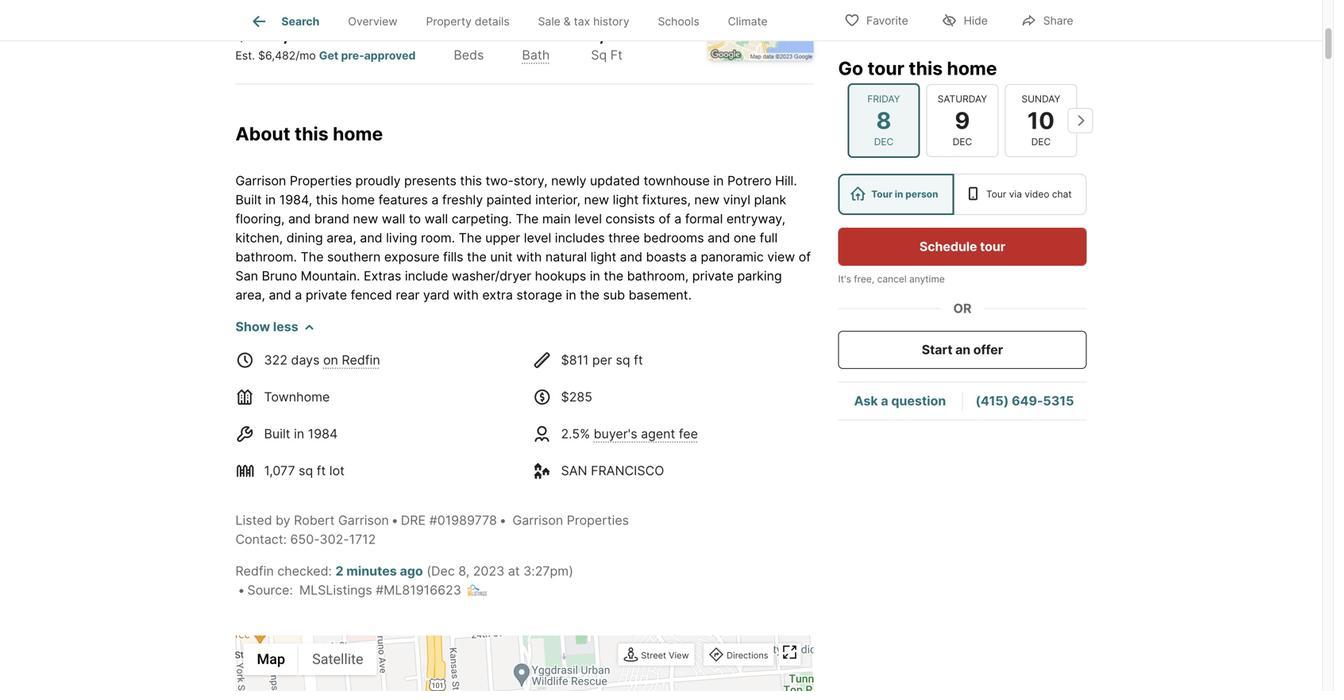 Task type: describe. For each thing, give the bounding box(es) containing it.
5315
[[1043, 393, 1074, 409]]

search
[[281, 14, 320, 28]]

fixtures,
[[642, 192, 691, 207]]

tour in person
[[871, 189, 938, 200]]

extra
[[482, 287, 513, 303]]

1 horizontal spatial •
[[391, 513, 398, 528]]

tour for tour in person
[[871, 189, 893, 200]]

2 horizontal spatial garrison
[[512, 513, 563, 528]]

3:27pm)
[[523, 564, 573, 579]]

$811
[[561, 352, 589, 368]]

saturday 9 dec
[[938, 93, 987, 148]]

rear
[[396, 287, 420, 303]]

0 horizontal spatial with
[[453, 287, 479, 303]]

1,077
[[264, 463, 295, 479]]

get
[[319, 49, 338, 62]]

0 vertical spatial redfin
[[342, 352, 380, 368]]

menu bar containing map
[[243, 644, 377, 676]]

1 bath
[[522, 23, 550, 63]]

0 vertical spatial private
[[692, 268, 734, 284]]

bedrooms
[[643, 230, 704, 246]]

overview tab
[[334, 2, 412, 40]]

map region
[[185, 633, 999, 692]]

0 horizontal spatial new
[[353, 211, 378, 227]]

bruno
[[262, 268, 297, 284]]

0 horizontal spatial •
[[238, 583, 245, 598]]

agent
[[641, 426, 675, 442]]

tax
[[574, 14, 590, 28]]

two-
[[486, 173, 514, 188]]

in right hookups
[[590, 268, 600, 284]]

built inside garrison properties proudly presents this two-story, newly updated townhouse in potrero hill. built in 1984, this home features a freshly painted interior, new light fixtures, new vinyl plank flooring, and brand new wall to wall carpeting. the main level consists of a formal entryway, kitchen, dining area, and living room. the upper level includes three bedrooms and one full bathroom. the southern exposure fills the unit with natural light and boasts a panoramic view of san bruno mountain. extras include washer/dryer hookups in the bathroom, private parking area, and a private fenced rear yard with extra storage in the sub basement.
[[235, 192, 262, 207]]

newly
[[551, 173, 586, 188]]

dec for 9
[[953, 136, 972, 148]]

2.5% buyer's agent fee
[[561, 426, 698, 442]]

yard
[[423, 287, 450, 303]]

1,077 sq ft lot
[[264, 463, 345, 479]]

full
[[760, 230, 778, 246]]

1 horizontal spatial of
[[799, 249, 811, 265]]

est.
[[235, 49, 255, 62]]

ago
[[400, 564, 423, 579]]

this right about
[[295, 123, 329, 145]]

0 vertical spatial #
[[429, 513, 437, 528]]

in inside option
[[895, 189, 903, 200]]

sale & tax history
[[538, 14, 629, 28]]

8,
[[458, 564, 469, 579]]

story,
[[514, 173, 548, 188]]

a right boasts at top
[[690, 249, 697, 265]]

tour for go
[[867, 57, 904, 79]]

buyer's agent fee link
[[594, 426, 698, 442]]

property details tab
[[412, 2, 524, 40]]

built in 1984
[[264, 426, 338, 442]]

bathroom.
[[235, 249, 297, 265]]

this up brand
[[316, 192, 338, 207]]

1 vertical spatial #
[[376, 583, 384, 598]]

fee
[[679, 426, 698, 442]]

contact: 650-302-1712
[[235, 532, 376, 547]]

1 horizontal spatial garrison
[[338, 513, 389, 528]]

a up "bedrooms"
[[674, 211, 681, 227]]

favorite button
[[831, 4, 922, 36]]

street view
[[641, 651, 689, 661]]

street
[[641, 651, 666, 661]]

directions button
[[705, 645, 772, 667]]

0 horizontal spatial area,
[[235, 287, 265, 303]]

and down 1984,
[[288, 211, 311, 227]]

interior,
[[535, 192, 580, 207]]

0 vertical spatial of
[[659, 211, 671, 227]]

consists
[[605, 211, 655, 227]]

next image
[[1068, 108, 1093, 133]]

potrero
[[727, 173, 772, 188]]

sub
[[603, 287, 625, 303]]

0 horizontal spatial the
[[301, 249, 324, 265]]

parking
[[737, 268, 782, 284]]

street view button
[[620, 645, 693, 667]]

(415) 649-5315 link
[[975, 393, 1074, 409]]

properties inside garrison properties proudly presents this two-story, newly updated townhouse in potrero hill. built in 1984, this home features a freshly painted interior, new light fixtures, new vinyl plank flooring, and brand new wall to wall carpeting. the main level consists of a formal entryway, kitchen, dining area, and living room. the upper level includes three bedrooms and one full bathroom. the southern exposure fills the unit with natural light and boasts a panoramic view of san bruno mountain. extras include washer/dryer hookups in the bathroom, private parking area, and a private fenced rear yard with extra storage in the sub basement.
[[290, 173, 352, 188]]

buyer's
[[594, 426, 637, 442]]

hookups
[[535, 268, 586, 284]]

1 vertical spatial sq
[[299, 463, 313, 479]]

2 vertical spatial the
[[580, 287, 599, 303]]

10
[[1027, 107, 1055, 134]]

1 horizontal spatial properties
[[567, 513, 629, 528]]

1,109 sq ft
[[591, 23, 637, 63]]

1 wall from the left
[[382, 211, 405, 227]]

get pre-approved link
[[319, 49, 416, 62]]

in left 1984
[[294, 426, 304, 442]]

extras
[[364, 268, 401, 284]]

in down hookups
[[566, 287, 576, 303]]

upper
[[485, 230, 520, 246]]

proudly
[[355, 173, 401, 188]]

view
[[669, 651, 689, 661]]

on redfin link
[[323, 352, 380, 368]]

and up southern
[[360, 230, 382, 246]]

schools
[[658, 14, 699, 28]]

start an offer
[[922, 342, 1003, 358]]

0 vertical spatial the
[[516, 211, 539, 227]]

home inside garrison properties proudly presents this two-story, newly updated townhouse in potrero hill. built in 1984, this home features a freshly painted interior, new light fixtures, new vinyl plank flooring, and brand new wall to wall carpeting. the main level consists of a formal entryway, kitchen, dining area, and living room. the upper level includes three bedrooms and one full bathroom. the southern exposure fills the unit with natural light and boasts a panoramic view of san bruno mountain. extras include washer/dryer hookups in the bathroom, private parking area, and a private fenced rear yard with extra storage in the sub basement.
[[341, 192, 375, 207]]

room.
[[421, 230, 455, 246]]

exposure
[[384, 249, 440, 265]]

fills
[[443, 249, 463, 265]]

1 vertical spatial the
[[459, 230, 482, 246]]

1 horizontal spatial built
[[264, 426, 290, 442]]

living
[[386, 230, 417, 246]]

show
[[235, 319, 270, 334]]

listed
[[235, 513, 272, 528]]

via
[[1009, 189, 1022, 200]]

• source: mlslistings # ml81916623
[[238, 583, 461, 598]]

search link
[[250, 12, 320, 31]]

302-
[[320, 532, 349, 547]]

checked:
[[277, 564, 332, 579]]

redfin checked: 2 minutes ago (dec 8, 2023 at 3:27pm)
[[235, 564, 573, 579]]

schedule tour button
[[838, 228, 1087, 266]]

person
[[905, 189, 938, 200]]



Task type: locate. For each thing, give the bounding box(es) containing it.
0 vertical spatial tour
[[867, 57, 904, 79]]

tour for schedule
[[980, 239, 1005, 254]]

1 vertical spatial with
[[453, 287, 479, 303]]

light up consists at top left
[[613, 192, 639, 207]]

1 vertical spatial redfin
[[235, 564, 274, 579]]

menu bar
[[243, 644, 377, 676]]

dre
[[401, 513, 426, 528]]

with right yard
[[453, 287, 479, 303]]

1 horizontal spatial level
[[574, 211, 602, 227]]

new down updated on the left top of the page
[[584, 192, 609, 207]]

• left source:
[[238, 583, 245, 598]]

1 vertical spatial tour
[[980, 239, 1005, 254]]

francisco
[[591, 463, 664, 479]]

san francisco
[[561, 463, 664, 479]]

1 horizontal spatial wall
[[424, 211, 448, 227]]

redfin up source:
[[235, 564, 274, 579]]

garrison up 1712
[[338, 513, 389, 528]]

&
[[564, 14, 571, 28]]

of right view
[[799, 249, 811, 265]]

basement.
[[629, 287, 692, 303]]

anytime
[[909, 274, 945, 285]]

dec for 10
[[1031, 136, 1051, 148]]

and down three
[[620, 249, 642, 265]]

0 horizontal spatial tour
[[867, 57, 904, 79]]

ask a question
[[854, 393, 946, 409]]

it's
[[838, 274, 851, 285]]

chat
[[1052, 189, 1072, 200]]

the
[[467, 249, 487, 265], [604, 268, 623, 284], [580, 287, 599, 303]]

listed by robert garrison • dre # 01989778 • garrison properties
[[235, 513, 629, 528]]

with right unit
[[516, 249, 542, 265]]

0 vertical spatial light
[[613, 192, 639, 207]]

0 horizontal spatial built
[[235, 192, 262, 207]]

free,
[[854, 274, 874, 285]]

1 horizontal spatial new
[[584, 192, 609, 207]]

schools tab
[[644, 2, 714, 40]]

2 horizontal spatial the
[[516, 211, 539, 227]]

properties up 1984,
[[290, 173, 352, 188]]

freshly
[[442, 192, 483, 207]]

home up proudly
[[333, 123, 383, 145]]

322
[[264, 352, 287, 368]]

private down the panoramic
[[692, 268, 734, 284]]

townhome
[[264, 389, 330, 405]]

dec inside friday 8 dec
[[874, 136, 894, 148]]

dec for 8
[[874, 136, 894, 148]]

1 vertical spatial light
[[590, 249, 616, 265]]

2 horizontal spatial •
[[499, 513, 506, 528]]

mlslistings
[[299, 583, 372, 598]]

1 horizontal spatial dec
[[953, 136, 972, 148]]

storage
[[516, 287, 562, 303]]

sq right per
[[616, 352, 630, 368]]

garrison up flooring,
[[235, 173, 286, 188]]

tab list containing search
[[235, 0, 795, 40]]

map entry image
[[708, 0, 814, 61]]

0 vertical spatial area,
[[327, 230, 356, 246]]

unit
[[490, 249, 513, 265]]

properties down 'san francisco'
[[567, 513, 629, 528]]

0 horizontal spatial properties
[[290, 173, 352, 188]]

three
[[608, 230, 640, 246]]

0 vertical spatial built
[[235, 192, 262, 207]]

(dec
[[427, 564, 455, 579]]

1984,
[[279, 192, 312, 207]]

1 dec from the left
[[874, 136, 894, 148]]

0 horizontal spatial of
[[659, 211, 671, 227]]

dec down '9' on the top right
[[953, 136, 972, 148]]

climate tab
[[714, 2, 782, 40]]

tour left person on the right top
[[871, 189, 893, 200]]

of
[[659, 211, 671, 227], [799, 249, 811, 265]]

tour via video chat option
[[954, 174, 1087, 215]]

1 horizontal spatial area,
[[327, 230, 356, 246]]

mountain.
[[301, 268, 360, 284]]

property details
[[426, 14, 510, 28]]

2 vertical spatial home
[[341, 192, 375, 207]]

area, down "san"
[[235, 287, 265, 303]]

dec inside sunday 10 dec
[[1031, 136, 1051, 148]]

dec down the 10
[[1031, 136, 1051, 148]]

fenced
[[351, 287, 392, 303]]

1 vertical spatial built
[[264, 426, 290, 442]]

0 vertical spatial level
[[574, 211, 602, 227]]

$811 per sq ft
[[561, 352, 643, 368]]

the
[[516, 211, 539, 227], [459, 230, 482, 246], [301, 249, 324, 265]]

$899,950
[[235, 23, 325, 45]]

at
[[508, 564, 520, 579]]

bath
[[522, 47, 550, 63]]

main
[[542, 211, 571, 227]]

question
[[891, 393, 946, 409]]

list box containing tour in person
[[838, 174, 1087, 215]]

0 horizontal spatial garrison
[[235, 173, 286, 188]]

the down painted
[[516, 211, 539, 227]]

bath link
[[522, 47, 550, 63]]

brand
[[314, 211, 349, 227]]

1 horizontal spatial tour
[[986, 189, 1006, 200]]

0 horizontal spatial private
[[306, 287, 347, 303]]

2 horizontal spatial dec
[[1031, 136, 1051, 148]]

level up includes
[[574, 211, 602, 227]]

new right brand
[[353, 211, 378, 227]]

schedule tour
[[919, 239, 1005, 254]]

a right 'ask'
[[881, 393, 888, 409]]

per
[[592, 352, 612, 368]]

and up the panoramic
[[708, 230, 730, 246]]

2 wall from the left
[[424, 211, 448, 227]]

a down presents
[[431, 192, 439, 207]]

1 vertical spatial the
[[604, 268, 623, 284]]

the up sub
[[604, 268, 623, 284]]

one
[[734, 230, 756, 246]]

•
[[391, 513, 398, 528], [499, 513, 506, 528], [238, 583, 245, 598]]

in left person on the right top
[[895, 189, 903, 200]]

ft left lot
[[317, 463, 326, 479]]

wall up room.
[[424, 211, 448, 227]]

the down carpeting.
[[459, 230, 482, 246]]

the right the fills
[[467, 249, 487, 265]]

map
[[257, 651, 285, 668]]

garrison properties proudly presents this two-story, newly updated townhouse in potrero hill. built in 1984, this home features a freshly painted interior, new light fixtures, new vinyl plank flooring, and brand new wall to wall carpeting. the main level consists of a formal entryway, kitchen, dining area, and living room. the upper level includes three bedrooms and one full bathroom. the southern exposure fills the unit with natural light and boasts a panoramic view of san bruno mountain. extras include washer/dryer hookups in the bathroom, private parking area, and a private fenced rear yard with extra storage in the sub basement.
[[235, 173, 811, 303]]

1,109
[[591, 23, 637, 45]]

9
[[955, 107, 970, 134]]

tour
[[867, 57, 904, 79], [980, 239, 1005, 254]]

1 horizontal spatial sq
[[616, 352, 630, 368]]

0 vertical spatial the
[[467, 249, 487, 265]]

painted
[[486, 192, 532, 207]]

0 vertical spatial sq
[[616, 352, 630, 368]]

built up flooring,
[[235, 192, 262, 207]]

vinyl
[[723, 192, 750, 207]]

san
[[235, 268, 258, 284]]

light down three
[[590, 249, 616, 265]]

2 tour from the left
[[986, 189, 1006, 200]]

about this home
[[235, 123, 383, 145]]

/mo
[[296, 49, 316, 62]]

# right dre
[[429, 513, 437, 528]]

sq right 1,077
[[299, 463, 313, 479]]

tour in person option
[[838, 174, 954, 215]]

0 horizontal spatial wall
[[382, 211, 405, 227]]

0 horizontal spatial ft
[[317, 463, 326, 479]]

1 horizontal spatial ft
[[634, 352, 643, 368]]

0 vertical spatial ft
[[634, 352, 643, 368]]

# down minutes
[[376, 583, 384, 598]]

1 horizontal spatial tour
[[980, 239, 1005, 254]]

list box
[[838, 174, 1087, 215]]

ask a question link
[[854, 393, 946, 409]]

1 vertical spatial of
[[799, 249, 811, 265]]

bathroom,
[[627, 268, 689, 284]]

sunday 10 dec
[[1022, 93, 1060, 148]]

it's free, cancel anytime
[[838, 274, 945, 285]]

garrison up '3:27pm)'
[[512, 513, 563, 528]]

0 horizontal spatial level
[[524, 230, 551, 246]]

include
[[405, 268, 448, 284]]

1984
[[308, 426, 338, 442]]

• left dre
[[391, 513, 398, 528]]

tour left via at top
[[986, 189, 1006, 200]]

redfin right on
[[342, 352, 380, 368]]

1 horizontal spatial #
[[429, 513, 437, 528]]

tour inside schedule tour button
[[980, 239, 1005, 254]]

of down the fixtures,
[[659, 211, 671, 227]]

(415) 649-5315
[[975, 393, 1074, 409]]

0 horizontal spatial dec
[[874, 136, 894, 148]]

cancel
[[877, 274, 907, 285]]

0 horizontal spatial tour
[[871, 189, 893, 200]]

this up saturday
[[909, 57, 943, 79]]

0 vertical spatial with
[[516, 249, 542, 265]]

san
[[561, 463, 587, 479]]

start
[[922, 342, 952, 358]]

1 vertical spatial area,
[[235, 287, 265, 303]]

650-
[[290, 532, 320, 547]]

home down proudly
[[341, 192, 375, 207]]

share
[[1043, 14, 1073, 27]]

in up 'vinyl'
[[713, 173, 724, 188]]

• right 01989778
[[499, 513, 506, 528]]

None button
[[848, 83, 920, 158], [926, 84, 999, 157], [1005, 84, 1077, 157], [848, 83, 920, 158], [926, 84, 999, 157], [1005, 84, 1077, 157]]

approved
[[364, 49, 416, 62]]

the down dining
[[301, 249, 324, 265]]

tour for tour via video chat
[[986, 189, 1006, 200]]

0 horizontal spatial redfin
[[235, 564, 274, 579]]

hide button
[[928, 4, 1001, 36]]

0 horizontal spatial sq
[[299, 463, 313, 479]]

go
[[838, 57, 863, 79]]

1 vertical spatial properties
[[567, 513, 629, 528]]

322 days on redfin
[[264, 352, 380, 368]]

1 horizontal spatial the
[[580, 287, 599, 303]]

1 vertical spatial private
[[306, 287, 347, 303]]

start an offer button
[[838, 331, 1087, 369]]

tab list
[[235, 0, 795, 40]]

dec inside the saturday 9 dec
[[953, 136, 972, 148]]

dining
[[286, 230, 323, 246]]

1 vertical spatial home
[[333, 123, 383, 145]]

sq
[[616, 352, 630, 368], [299, 463, 313, 479]]

0 horizontal spatial #
[[376, 583, 384, 598]]

1 horizontal spatial private
[[692, 268, 734, 284]]

about
[[235, 123, 290, 145]]

3 dec from the left
[[1031, 136, 1051, 148]]

boasts
[[646, 249, 686, 265]]

2 minutes ago link
[[335, 564, 423, 579], [335, 564, 423, 579]]

the left sub
[[580, 287, 599, 303]]

ft
[[610, 47, 623, 63]]

in up flooring,
[[265, 192, 276, 207]]

minutes
[[346, 564, 397, 579]]

dec down "8"
[[874, 136, 894, 148]]

light
[[613, 192, 639, 207], [590, 249, 616, 265]]

2 dec from the left
[[953, 136, 972, 148]]

new up formal
[[694, 192, 720, 207]]

1 vertical spatial ft
[[317, 463, 326, 479]]

tour right schedule
[[980, 239, 1005, 254]]

this up the freshly
[[460, 173, 482, 188]]

home up saturday
[[947, 57, 997, 79]]

built up 1,077
[[264, 426, 290, 442]]

and down bruno
[[269, 287, 291, 303]]

this
[[909, 57, 943, 79], [295, 123, 329, 145], [460, 173, 482, 188], [316, 192, 338, 207]]

ft
[[634, 352, 643, 368], [317, 463, 326, 479]]

details
[[475, 14, 510, 28]]

property
[[426, 14, 472, 28]]

sale & tax history tab
[[524, 2, 644, 40]]

1 horizontal spatial with
[[516, 249, 542, 265]]

2 horizontal spatial new
[[694, 192, 720, 207]]

ft right per
[[634, 352, 643, 368]]

2 vertical spatial the
[[301, 249, 324, 265]]

1 vertical spatial level
[[524, 230, 551, 246]]

tour up friday
[[867, 57, 904, 79]]

1 horizontal spatial redfin
[[342, 352, 380, 368]]

a down bruno
[[295, 287, 302, 303]]

0 horizontal spatial the
[[467, 249, 487, 265]]

1 horizontal spatial the
[[459, 230, 482, 246]]

1 tour from the left
[[871, 189, 893, 200]]

private down mountain.
[[306, 287, 347, 303]]

natural
[[545, 249, 587, 265]]

listing provided courtesy of mlslistings inc. (mlslistings) image
[[468, 585, 487, 596]]

2023
[[473, 564, 504, 579]]

2 horizontal spatial the
[[604, 268, 623, 284]]

wall up the living
[[382, 211, 405, 227]]

0 vertical spatial properties
[[290, 173, 352, 188]]

pre-
[[341, 49, 364, 62]]

level down the main
[[524, 230, 551, 246]]

0 vertical spatial home
[[947, 57, 997, 79]]

$899,950 est. $6,482 /mo get pre-approved
[[235, 23, 416, 62]]

garrison inside garrison properties proudly presents this two-story, newly updated townhouse in potrero hill. built in 1984, this home features a freshly painted interior, new light fixtures, new vinyl plank flooring, and brand new wall to wall carpeting. the main level consists of a formal entryway, kitchen, dining area, and living room. the upper level includes three bedrooms and one full bathroom. the southern exposure fills the unit with natural light and boasts a panoramic view of san bruno mountain. extras include washer/dryer hookups in the bathroom, private parking area, and a private fenced rear yard with extra storage in the sub basement.
[[235, 173, 286, 188]]

area, down brand
[[327, 230, 356, 246]]



Task type: vqa. For each thing, say whether or not it's contained in the screenshot.
the Start an offer at the right
yes



